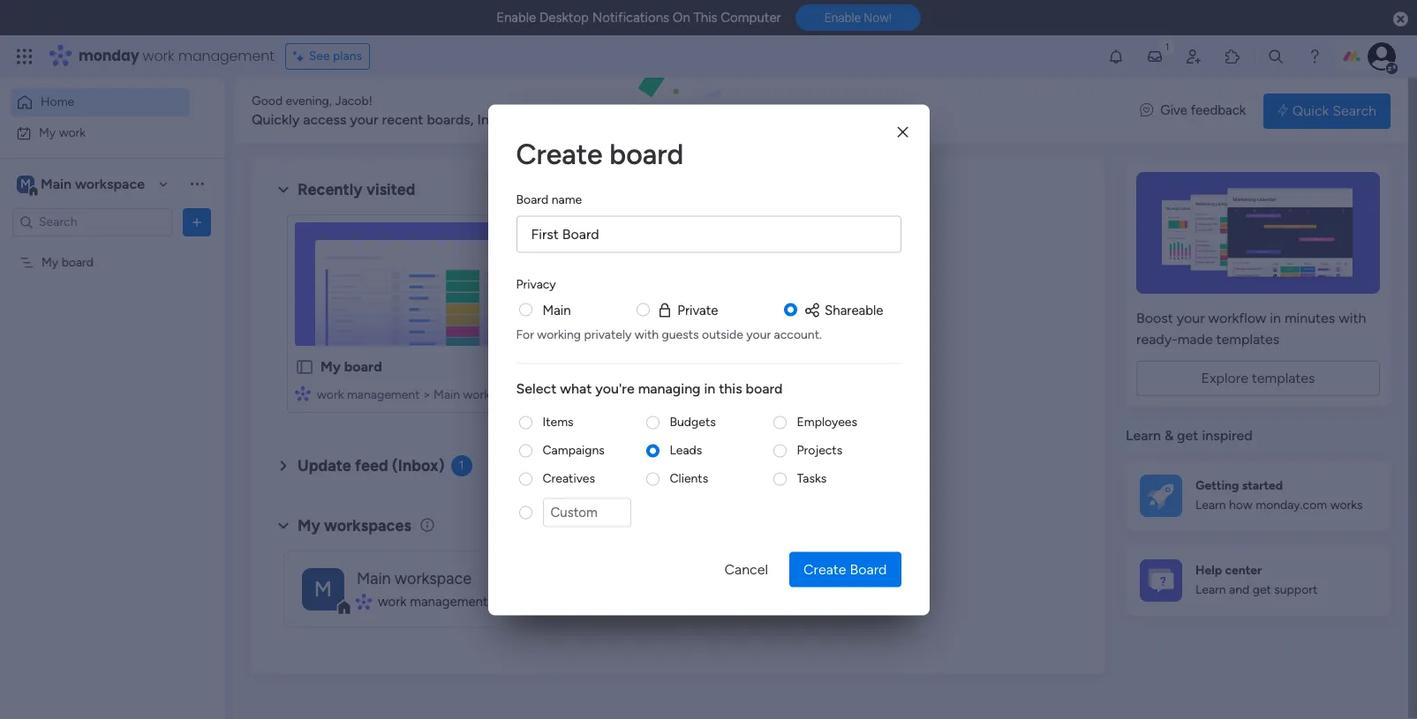 Task type: locate. For each thing, give the bounding box(es) containing it.
0 horizontal spatial create
[[516, 137, 603, 170]]

select what you're managing in this board
[[516, 380, 783, 397]]

feed
[[355, 457, 388, 476]]

get inside help center learn and get support
[[1253, 583, 1272, 598]]

1 vertical spatial main workspace
[[357, 569, 472, 589]]

1 horizontal spatial get
[[1253, 583, 1272, 598]]

learn & get inspired
[[1126, 427, 1253, 444]]

quick
[[1293, 102, 1330, 119]]

main workspace up search in workspace field
[[41, 175, 145, 192]]

templates right explore
[[1252, 370, 1316, 387]]

get down center
[[1253, 583, 1272, 598]]

enable left now!
[[825, 11, 861, 25]]

works
[[1331, 498, 1363, 513]]

templates image image
[[1142, 172, 1375, 294]]

1 horizontal spatial with
[[1339, 310, 1367, 327]]

0 vertical spatial and
[[516, 111, 540, 128]]

templates
[[1217, 331, 1280, 348], [1252, 370, 1316, 387]]

workflow
[[1209, 310, 1267, 327]]

in left minutes
[[1270, 310, 1282, 327]]

apps image
[[1224, 48, 1242, 65]]

create inside heading
[[516, 137, 603, 170]]

inbox
[[477, 111, 513, 128]]

work
[[143, 46, 174, 66], [59, 125, 86, 140], [317, 388, 344, 403], [378, 594, 407, 610]]

create board
[[804, 561, 887, 578]]

main workspace
[[41, 175, 145, 192], [357, 569, 472, 589]]

with right minutes
[[1339, 310, 1367, 327]]

main right workspace image
[[41, 175, 72, 192]]

0 vertical spatial workspace
[[75, 175, 145, 192]]

see plans button
[[285, 43, 370, 70]]

managing
[[638, 380, 701, 397]]

workspaces down update feed (inbox)
[[324, 516, 411, 536]]

workspaces
[[543, 111, 619, 128], [324, 516, 411, 536]]

jacob simon image
[[1368, 42, 1396, 71]]

getting
[[1196, 479, 1240, 494]]

0 vertical spatial create
[[516, 137, 603, 170]]

2 horizontal spatial your
[[1177, 310, 1205, 327]]

1 horizontal spatial m
[[314, 576, 332, 602]]

budgets
[[670, 415, 716, 430]]

component image down public board image
[[295, 386, 311, 401]]

leads
[[670, 443, 702, 458]]

access
[[303, 111, 347, 128]]

1 horizontal spatial in
[[1270, 310, 1282, 327]]

quickly
[[252, 111, 300, 128]]

privacy heading
[[516, 275, 556, 293]]

workspace up search in workspace field
[[75, 175, 145, 192]]

0 horizontal spatial your
[[350, 111, 379, 128]]

create up name
[[516, 137, 603, 170]]

1 vertical spatial learn
[[1196, 498, 1226, 513]]

and down center
[[1230, 583, 1250, 598]]

my board inside my board list box
[[42, 255, 94, 270]]

0 vertical spatial workspaces
[[543, 111, 619, 128]]

with
[[1339, 310, 1367, 327], [635, 327, 659, 342]]

getting started element
[[1126, 461, 1391, 531]]

component image for work management
[[357, 594, 372, 610]]

monday
[[79, 46, 139, 66]]

work management > main workspace
[[317, 388, 523, 403]]

give feedback
[[1161, 103, 1246, 119]]

1 horizontal spatial and
[[1230, 583, 1250, 598]]

remove from favorites image
[[500, 358, 518, 376]]

1 horizontal spatial main workspace
[[357, 569, 472, 589]]

1 vertical spatial create
[[804, 561, 847, 578]]

center
[[1225, 563, 1262, 578]]

open update feed (inbox) image
[[273, 456, 294, 477]]

quick search button
[[1264, 93, 1391, 129]]

board inside button
[[850, 561, 887, 578]]

quick search
[[1293, 102, 1377, 119]]

1 vertical spatial get
[[1253, 583, 1272, 598]]

1 horizontal spatial enable
[[825, 11, 861, 25]]

0 vertical spatial my board
[[42, 255, 94, 270]]

my board right public board image
[[321, 359, 382, 375]]

1 vertical spatial templates
[[1252, 370, 1316, 387]]

create
[[516, 137, 603, 170], [804, 561, 847, 578]]

0 horizontal spatial in
[[704, 380, 716, 397]]

guests
[[662, 327, 699, 342]]

0 horizontal spatial enable
[[496, 10, 536, 26]]

home
[[41, 95, 74, 110]]

0 horizontal spatial main workspace
[[41, 175, 145, 192]]

your up the made
[[1177, 310, 1205, 327]]

recently visited
[[298, 180, 416, 200]]

my down search in workspace field
[[42, 255, 58, 270]]

0 vertical spatial board
[[516, 192, 549, 207]]

enable
[[496, 10, 536, 26], [825, 11, 861, 25]]

0 horizontal spatial get
[[1177, 427, 1199, 444]]

0 vertical spatial m
[[20, 176, 31, 191]]

learn left the & at the right bottom of page
[[1126, 427, 1161, 444]]

your right outside
[[747, 327, 771, 342]]

my
[[39, 125, 56, 140], [42, 255, 58, 270], [321, 359, 341, 375], [298, 516, 320, 536]]

Board name field
[[516, 216, 901, 253]]

explore templates button
[[1137, 361, 1381, 397]]

in left this
[[704, 380, 716, 397]]

enable inside "button"
[[825, 11, 861, 25]]

0 horizontal spatial m
[[20, 176, 31, 191]]

work right workspace icon
[[378, 594, 407, 610]]

my inside my board list box
[[42, 255, 58, 270]]

1 image
[[1160, 36, 1176, 56]]

good evening, jacob! quickly access your recent boards, inbox and workspaces
[[252, 94, 619, 128]]

close my workspaces image
[[273, 516, 294, 537]]

update feed (inbox)
[[298, 457, 445, 476]]

privacy element
[[516, 300, 901, 343]]

option
[[0, 246, 225, 250]]

1 vertical spatial m
[[314, 576, 332, 602]]

main
[[41, 175, 72, 192], [543, 302, 571, 318], [434, 388, 460, 403], [357, 569, 391, 589]]

0 vertical spatial templates
[[1217, 331, 1280, 348]]

0 horizontal spatial board
[[516, 192, 549, 207]]

create board button
[[790, 552, 901, 587]]

my board down search in workspace field
[[42, 255, 94, 270]]

2 vertical spatial management
[[410, 594, 488, 610]]

1 horizontal spatial your
[[747, 327, 771, 342]]

create right cancel
[[804, 561, 847, 578]]

workspace down remove from favorites image
[[463, 388, 523, 403]]

inspired
[[1202, 427, 1253, 444]]

now!
[[864, 11, 892, 25]]

enable now!
[[825, 11, 892, 25]]

work down home
[[59, 125, 86, 140]]

workspace image
[[17, 174, 34, 194]]

0 horizontal spatial with
[[635, 327, 659, 342]]

explore
[[1202, 370, 1249, 387]]

enable left "desktop"
[[496, 10, 536, 26]]

update
[[298, 457, 351, 476]]

m inside workspace image
[[20, 176, 31, 191]]

(inbox)
[[392, 457, 445, 476]]

1 horizontal spatial my board
[[321, 359, 382, 375]]

my down home
[[39, 125, 56, 140]]

and right inbox
[[516, 111, 540, 128]]

and
[[516, 111, 540, 128], [1230, 583, 1250, 598]]

1 vertical spatial management
[[347, 388, 420, 403]]

1 vertical spatial board
[[850, 561, 887, 578]]

0 vertical spatial in
[[1270, 310, 1282, 327]]

boards,
[[427, 111, 474, 128]]

inbox image
[[1146, 48, 1164, 65]]

close recently visited image
[[273, 179, 294, 200]]

0 horizontal spatial and
[[516, 111, 540, 128]]

0 horizontal spatial my board
[[42, 255, 94, 270]]

visited
[[366, 180, 416, 200]]

and inside help center learn and get support
[[1230, 583, 1250, 598]]

create inside button
[[804, 561, 847, 578]]

get right the & at the right bottom of page
[[1177, 427, 1199, 444]]

main button
[[543, 300, 571, 320]]

your
[[350, 111, 379, 128], [1177, 310, 1205, 327], [747, 327, 771, 342]]

v2 user feedback image
[[1140, 101, 1154, 121]]

for working privately with guests outside your account.
[[516, 327, 822, 342]]

learn down getting
[[1196, 498, 1226, 513]]

with left guests
[[635, 327, 659, 342]]

enable for enable desktop notifications on this computer
[[496, 10, 536, 26]]

select product image
[[16, 48, 34, 65]]

workspaces up 'create board'
[[543, 111, 619, 128]]

Custom field
[[543, 499, 631, 527]]

1 vertical spatial in
[[704, 380, 716, 397]]

enable desktop notifications on this computer
[[496, 10, 781, 26]]

my work
[[39, 125, 86, 140]]

with inside privacy "element"
[[635, 327, 659, 342]]

work up update
[[317, 388, 344, 403]]

1 horizontal spatial workspaces
[[543, 111, 619, 128]]

0 vertical spatial component image
[[295, 386, 311, 401]]

you're
[[596, 380, 635, 397]]

working
[[537, 327, 581, 342]]

1 vertical spatial my board
[[321, 359, 382, 375]]

templates inside the boost your workflow in minutes with ready-made templates
[[1217, 331, 1280, 348]]

1 horizontal spatial create
[[804, 561, 847, 578]]

component image right workspace icon
[[357, 594, 372, 610]]

2 vertical spatial learn
[[1196, 583, 1226, 598]]

0 vertical spatial main workspace
[[41, 175, 145, 192]]

learn down help
[[1196, 583, 1226, 598]]

1 vertical spatial component image
[[357, 594, 372, 610]]

learn inside help center learn and get support
[[1196, 583, 1226, 598]]

in
[[1270, 310, 1282, 327], [704, 380, 716, 397]]

main workspace up work management
[[357, 569, 472, 589]]

1 vertical spatial and
[[1230, 583, 1250, 598]]

component image
[[295, 386, 311, 401], [357, 594, 372, 610]]

account.
[[774, 327, 822, 342]]

0 horizontal spatial workspaces
[[324, 516, 411, 536]]

learn inside getting started learn how monday.com works
[[1196, 498, 1226, 513]]

workspace
[[75, 175, 145, 192], [463, 388, 523, 403], [395, 569, 472, 589]]

get
[[1177, 427, 1199, 444], [1253, 583, 1272, 598]]

0 horizontal spatial component image
[[295, 386, 311, 401]]

1 horizontal spatial component image
[[357, 594, 372, 610]]

1 horizontal spatial board
[[850, 561, 887, 578]]

search everything image
[[1267, 48, 1285, 65]]

dapulse close image
[[1394, 11, 1409, 28]]

your inside the boost your workflow in minutes with ready-made templates
[[1177, 310, 1205, 327]]

m inside workspace icon
[[314, 576, 332, 602]]

work inside button
[[59, 125, 86, 140]]

management
[[178, 46, 274, 66], [347, 388, 420, 403], [410, 594, 488, 610]]

create for create board
[[516, 137, 603, 170]]

feedback
[[1191, 103, 1246, 119]]

workspace up work management
[[395, 569, 472, 589]]

learn
[[1126, 427, 1161, 444], [1196, 498, 1226, 513], [1196, 583, 1226, 598]]

board
[[610, 137, 684, 170], [62, 255, 94, 270], [344, 359, 382, 375], [746, 380, 783, 397]]

templates down workflow on the top right
[[1217, 331, 1280, 348]]

privately
[[584, 327, 632, 342]]

your down jacob!
[[350, 111, 379, 128]]

select what you're managing in this board heading
[[516, 378, 901, 400]]

board inside 'heading'
[[746, 380, 783, 397]]

recent
[[382, 111, 424, 128]]

my board
[[42, 255, 94, 270], [321, 359, 382, 375]]

main up working
[[543, 302, 571, 318]]



Task type: describe. For each thing, give the bounding box(es) containing it.
m for workspace icon
[[314, 576, 332, 602]]

employees
[[797, 415, 858, 430]]

home button
[[11, 88, 190, 117]]

board inside heading
[[610, 137, 684, 170]]

1
[[459, 458, 464, 473]]

help center element
[[1126, 545, 1391, 616]]

creatives
[[543, 471, 595, 486]]

workspaces inside good evening, jacob! quickly access your recent boards, inbox and workspaces
[[543, 111, 619, 128]]

with inside the boost your workflow in minutes with ready-made templates
[[1339, 310, 1367, 327]]

select
[[516, 380, 557, 397]]

your inside privacy "element"
[[747, 327, 771, 342]]

my board list box
[[0, 244, 225, 516]]

privacy
[[516, 276, 556, 291]]

in inside 'heading'
[[704, 380, 716, 397]]

shareable
[[825, 302, 884, 318]]

workspace selection element
[[17, 174, 148, 197]]

campaigns
[[543, 443, 605, 458]]

Search in workspace field
[[37, 212, 148, 232]]

enable now! button
[[796, 5, 921, 31]]

workspace inside "element"
[[75, 175, 145, 192]]

board inside heading
[[516, 192, 549, 207]]

my right public board image
[[321, 359, 341, 375]]

0 vertical spatial get
[[1177, 427, 1199, 444]]

private button
[[656, 300, 719, 320]]

create board
[[516, 137, 684, 170]]

0 vertical spatial management
[[178, 46, 274, 66]]

board name
[[516, 192, 582, 207]]

getting started learn how monday.com works
[[1196, 479, 1363, 513]]

&
[[1165, 427, 1174, 444]]

work management
[[378, 594, 488, 610]]

evening,
[[286, 94, 332, 109]]

management for work management
[[410, 594, 488, 610]]

my right the close my workspaces icon
[[298, 516, 320, 536]]

workspace image
[[302, 568, 344, 611]]

main workspace inside workspace selection "element"
[[41, 175, 145, 192]]

close image
[[898, 126, 908, 139]]

how
[[1230, 498, 1253, 513]]

boost
[[1137, 310, 1174, 327]]

clients
[[670, 471, 709, 486]]

help center learn and get support
[[1196, 563, 1318, 598]]

main right >
[[434, 388, 460, 403]]

create for create board
[[804, 561, 847, 578]]

outside
[[702, 327, 744, 342]]

cancel button
[[711, 552, 783, 587]]

1 vertical spatial workspaces
[[324, 516, 411, 536]]

see
[[309, 49, 330, 64]]

private
[[678, 302, 719, 318]]

learn for getting
[[1196, 498, 1226, 513]]

invite members image
[[1185, 48, 1203, 65]]

select what you're managing in this board option group
[[516, 414, 901, 538]]

management for work management > main workspace
[[347, 388, 420, 403]]

plans
[[333, 49, 362, 64]]

good
[[252, 94, 283, 109]]

my workspaces
[[298, 516, 411, 536]]

this
[[694, 10, 718, 26]]

help
[[1196, 563, 1223, 578]]

jacob!
[[335, 94, 373, 109]]

give
[[1161, 103, 1188, 119]]

cancel
[[725, 561, 768, 578]]

recently
[[298, 180, 363, 200]]

notifications image
[[1108, 48, 1125, 65]]

main inside privacy "element"
[[543, 302, 571, 318]]

boost your workflow in minutes with ready-made templates
[[1137, 310, 1367, 348]]

work right the monday
[[143, 46, 174, 66]]

main inside workspace selection "element"
[[41, 175, 72, 192]]

monday work management
[[79, 46, 274, 66]]

monday.com
[[1256, 498, 1328, 513]]

ready-
[[1137, 331, 1178, 348]]

on
[[673, 10, 691, 26]]

create board heading
[[516, 132, 901, 175]]

templates inside 'button'
[[1252, 370, 1316, 387]]

and inside good evening, jacob! quickly access your recent boards, inbox and workspaces
[[516, 111, 540, 128]]

desktop
[[540, 10, 589, 26]]

v2 bolt switch image
[[1278, 101, 1288, 121]]

1 vertical spatial workspace
[[463, 388, 523, 403]]

component image for work management > main workspace
[[295, 386, 311, 401]]

minutes
[[1285, 310, 1336, 327]]

public board image
[[295, 358, 314, 377]]

what
[[560, 380, 592, 397]]

0 vertical spatial learn
[[1126, 427, 1161, 444]]

in inside the boost your workflow in minutes with ready-made templates
[[1270, 310, 1282, 327]]

your inside good evening, jacob! quickly access your recent boards, inbox and workspaces
[[350, 111, 379, 128]]

help image
[[1306, 48, 1324, 65]]

my work button
[[11, 119, 190, 147]]

explore templates
[[1202, 370, 1316, 387]]

name
[[552, 192, 582, 207]]

enable for enable now!
[[825, 11, 861, 25]]

learn for help
[[1196, 583, 1226, 598]]

search
[[1333, 102, 1377, 119]]

computer
[[721, 10, 781, 26]]

board inside list box
[[62, 255, 94, 270]]

shareable button
[[804, 300, 884, 320]]

board name heading
[[516, 190, 582, 208]]

items
[[543, 415, 574, 430]]

m for workspace image
[[20, 176, 31, 191]]

made
[[1178, 331, 1213, 348]]

for
[[516, 327, 534, 342]]

notifications
[[592, 10, 670, 26]]

my inside "my work" button
[[39, 125, 56, 140]]

>
[[423, 388, 431, 403]]

2 vertical spatial workspace
[[395, 569, 472, 589]]

this
[[719, 380, 742, 397]]

projects
[[797, 443, 843, 458]]

started
[[1243, 479, 1284, 494]]

support
[[1275, 583, 1318, 598]]

see plans
[[309, 49, 362, 64]]

main right workspace icon
[[357, 569, 391, 589]]



Task type: vqa. For each thing, say whether or not it's contained in the screenshot.
'board' in the Select what you're managing in this board heading
yes



